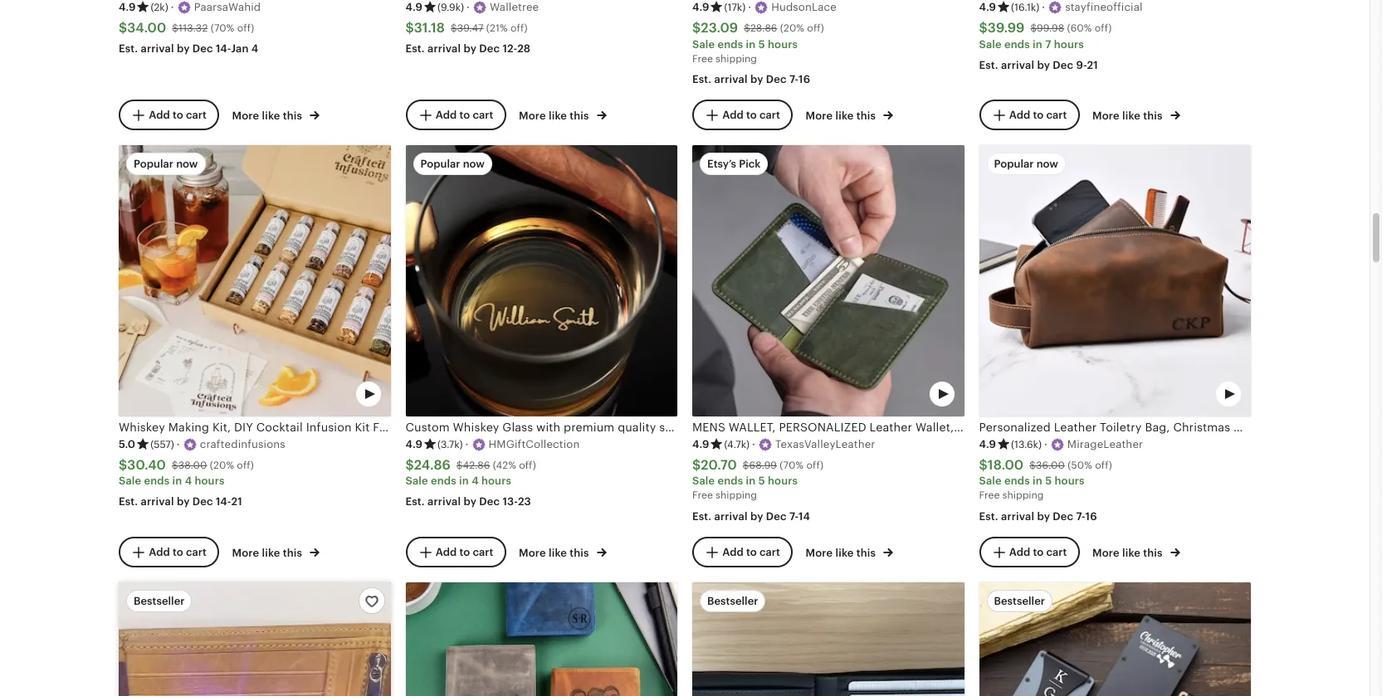 Task type: vqa. For each thing, say whether or not it's contained in the screenshot.
3,259 to the top
no



Task type: describe. For each thing, give the bounding box(es) containing it.
$ down the (16.1k)
[[1031, 22, 1037, 34]]

$ left 39.47
[[406, 20, 414, 36]]

add to cart button down '$ 31.18 $ 39.47 (21% off) est. arrival by dec 12-28'
[[406, 100, 506, 130]]

add to cart down $ 39.99 $ 99.98 (60% off) sale ends in 7 hours est. arrival by dec 9-21
[[1010, 109, 1067, 121]]

add to cart down est. arrival by dec 7-14
[[723, 546, 780, 559]]

sale for 18.00
[[979, 475, 1002, 488]]

$ 23.09 $ 28.86 (20% off) sale ends in 5 hours free shipping
[[693, 20, 825, 64]]

$ down 5.0
[[119, 457, 127, 473]]

3 bestseller link from the left
[[979, 583, 1251, 697]]

off) for 34.00
[[237, 22, 254, 34]]

by inside '$ 31.18 $ 39.47 (21% off) est. arrival by dec 12-28'
[[464, 42, 477, 54]]

more for add to cart button below '$ 31.18 $ 39.47 (21% off) est. arrival by dec 12-28'
[[519, 109, 546, 122]]

more for add to cart button under $ 34.00 $ 113.32 (70% off) est. arrival by dec 14-jan 4
[[232, 109, 259, 122]]

(42%
[[493, 460, 516, 471]]

113.32
[[179, 22, 208, 34]]

$ left 36.00
[[979, 457, 988, 473]]

hours for 30.40
[[195, 475, 225, 488]]

23.09
[[701, 20, 738, 36]]

arrival down $ 18.00 $ 36.00 (50% off) sale ends in 5 hours free shipping
[[1002, 511, 1035, 523]]

$ down (557)
[[172, 460, 178, 471]]

in for 30.40
[[172, 475, 182, 488]]

dec inside the $ 24.86 $ 42.86 (42% off) sale ends in 4 hours est. arrival by dec 13-23
[[479, 496, 500, 509]]

cart down est. arrival by dec 7-14
[[760, 546, 780, 559]]

free for 23.09
[[693, 53, 713, 64]]

$ left 28.86
[[693, 20, 701, 36]]

· for (13.6k)
[[1045, 438, 1048, 451]]

more for add to cart button above pick
[[806, 109, 833, 122]]

cart down $ 39.99 $ 99.98 (60% off) sale ends in 7 hours est. arrival by dec 9-21
[[1047, 109, 1067, 121]]

jan
[[231, 42, 249, 54]]

like for add to cart button above pick
[[836, 109, 854, 122]]

to for add to cart button below '$ 31.18 $ 39.47 (21% off) est. arrival by dec 12-28'
[[460, 109, 470, 121]]

to for add to cart button below the $ 24.86 $ 42.86 (42% off) sale ends in 4 hours est. arrival by dec 13-23
[[460, 546, 470, 559]]

14
[[799, 511, 811, 523]]

ends for 24.86
[[431, 475, 457, 488]]

30.40
[[127, 457, 166, 473]]

$ 30.40 $ 38.00 (20% off) sale ends in 4 hours est. arrival by dec 14-21
[[119, 457, 254, 509]]

$ right 34.00
[[172, 22, 179, 34]]

ends for 30.40
[[144, 475, 170, 488]]

add down $ 30.40 $ 38.00 (20% off) sale ends in 4 hours est. arrival by dec 14-21
[[149, 546, 170, 559]]

(16.1k)
[[1011, 1, 1040, 13]]

(4.7k)
[[725, 439, 750, 451]]

· for (16.1k)
[[1042, 1, 1046, 13]]

4.9 for (9.9k)
[[406, 1, 423, 13]]

23
[[518, 496, 531, 509]]

popular for 18.00
[[994, 158, 1034, 170]]

hours for 23.09
[[768, 38, 798, 50]]

add to cart down '$ 31.18 $ 39.47 (21% off) est. arrival by dec 12-28'
[[436, 109, 494, 121]]

add to cart down $ 18.00 $ 36.00 (50% off) sale ends in 5 hours free shipping
[[1010, 546, 1067, 559]]

(50%
[[1068, 460, 1093, 471]]

7- down $ 23.09 $ 28.86 (20% off) sale ends in 5 hours free shipping
[[790, 73, 799, 86]]

off) for 20.70
[[807, 460, 824, 471]]

$ left 113.32
[[119, 20, 127, 36]]

dec left 14
[[766, 511, 787, 523]]

cart down $ 18.00 $ 36.00 (50% off) sale ends in 5 hours free shipping
[[1047, 546, 1067, 559]]

like for add to cart button under $ 30.40 $ 38.00 (20% off) sale ends in 4 hours est. arrival by dec 14-21
[[262, 547, 280, 559]]

more for add to cart button under $ 30.40 $ 38.00 (20% off) sale ends in 4 hours est. arrival by dec 14-21
[[232, 547, 259, 559]]

more like this for add to cart button below '$ 31.18 $ 39.47 (21% off) est. arrival by dec 12-28'
[[519, 109, 592, 122]]

18.00
[[988, 457, 1024, 473]]

$ down (17k)
[[744, 22, 751, 34]]

arrival inside $ 30.40 $ 38.00 (20% off) sale ends in 4 hours est. arrival by dec 14-21
[[141, 496, 174, 509]]

add to cart button up pick
[[693, 100, 793, 130]]

in for 18.00
[[1033, 475, 1043, 488]]

add to cart down $ 34.00 $ 113.32 (70% off) est. arrival by dec 14-jan 4
[[149, 109, 207, 121]]

99.98
[[1037, 22, 1065, 34]]

$ down (4.7k)
[[743, 460, 750, 471]]

popular for 30.40
[[134, 158, 174, 170]]

add to cart down $ 30.40 $ 38.00 (20% off) sale ends in 4 hours est. arrival by dec 14-21
[[149, 546, 207, 559]]

1 horizontal spatial 16
[[1086, 511, 1098, 523]]

add to cart up pick
[[723, 109, 780, 121]]

14- inside $ 34.00 $ 113.32 (70% off) est. arrival by dec 14-jan 4
[[216, 42, 231, 54]]

est. down 20.70
[[693, 511, 712, 523]]

more like this for add to cart button below the $ 24.86 $ 42.86 (42% off) sale ends in 4 hours est. arrival by dec 13-23
[[519, 547, 592, 559]]

pick
[[739, 158, 761, 170]]

· for (557)
[[177, 438, 180, 451]]

off) for 23.09
[[807, 22, 825, 34]]

(2k)
[[151, 1, 168, 13]]

4.9 for (16.1k)
[[979, 1, 996, 13]]

1 horizontal spatial est. arrival by dec 7-16
[[979, 511, 1098, 523]]

2 bestseller link from the left
[[693, 583, 965, 697]]

(9.9k)
[[438, 1, 464, 13]]

more like this for add to cart button underneath $ 39.99 $ 99.98 (60% off) sale ends in 7 hours est. arrival by dec 9-21
[[1093, 109, 1166, 122]]

shipping for 20.70
[[716, 490, 757, 502]]

etsy's
[[708, 158, 737, 170]]

$ down (3.7k)
[[457, 460, 463, 471]]

sale for 20.70
[[693, 475, 715, 488]]

sale for 24.86
[[406, 475, 428, 488]]

add to cart button down $ 18.00 $ 36.00 (50% off) sale ends in 5 hours free shipping
[[979, 537, 1080, 568]]

arrival down $ 20.70 $ 68.99 (70% off) sale ends in 5 hours free shipping
[[715, 511, 748, 523]]

more for add to cart button underneath $ 39.99 $ 99.98 (60% off) sale ends in 7 hours est. arrival by dec 9-21
[[1093, 109, 1120, 122]]

4 for 30.40
[[185, 475, 192, 488]]

28.86
[[751, 22, 778, 34]]

28
[[517, 42, 531, 54]]

popular now for 18.00
[[994, 158, 1059, 170]]

add up etsy's pick
[[723, 109, 744, 121]]

in for 39.99
[[1033, 38, 1043, 50]]

36.00
[[1036, 460, 1065, 471]]

dec inside $ 34.00 $ 113.32 (70% off) est. arrival by dec 14-jan 4
[[193, 42, 213, 54]]

est. arrival by dec 7-14
[[693, 511, 811, 523]]

5.0
[[119, 438, 135, 451]]

more for add to cart button below the $ 24.86 $ 42.86 (42% off) sale ends in 4 hours est. arrival by dec 13-23
[[519, 547, 546, 559]]

bestseller for the custom wallet - personalized leather wallet - engraved wallet - christmas gift - gift for him - gift for dad - fathers day gift - husband image
[[134, 595, 185, 608]]

by inside $ 39.99 $ 99.98 (60% off) sale ends in 7 hours est. arrival by dec 9-21
[[1038, 59, 1051, 71]]

cart up pick
[[760, 109, 780, 121]]

add to cart button down $ 30.40 $ 38.00 (20% off) sale ends in 4 hours est. arrival by dec 14-21
[[119, 537, 219, 568]]

off) for 24.86
[[519, 460, 536, 471]]

est. down 23.09
[[693, 73, 712, 86]]

4 inside $ 34.00 $ 113.32 (70% off) est. arrival by dec 14-jan 4
[[251, 42, 259, 54]]

(17k)
[[725, 1, 746, 13]]

24.86
[[414, 457, 451, 473]]

est. inside $ 34.00 $ 113.32 (70% off) est. arrival by dec 14-jan 4
[[119, 42, 138, 54]]

4.9 for (2k)
[[119, 1, 136, 13]]

· right (4.7k)
[[752, 438, 756, 451]]

5 for 18.00
[[1046, 475, 1052, 488]]

2 popular now from the left
[[421, 158, 485, 170]]

7
[[1046, 38, 1052, 50]]

free for 20.70
[[693, 490, 713, 502]]

by inside $ 30.40 $ 38.00 (20% off) sale ends in 4 hours est. arrival by dec 14-21
[[177, 496, 190, 509]]

by down $ 20.70 $ 68.99 (70% off) sale ends in 5 hours free shipping
[[751, 511, 764, 523]]

(13.6k)
[[1011, 439, 1042, 451]]

popular now for 30.40
[[134, 158, 198, 170]]

arrival inside $ 34.00 $ 113.32 (70% off) est. arrival by dec 14-jan 4
[[141, 42, 174, 54]]

free for 18.00
[[979, 490, 1000, 502]]

add to cart button down the $ 24.86 $ 42.86 (42% off) sale ends in 4 hours est. arrival by dec 13-23
[[406, 537, 506, 568]]

add down the $ 24.86 $ 42.86 (42% off) sale ends in 4 hours est. arrival by dec 13-23
[[436, 546, 457, 559]]

(60%
[[1068, 22, 1092, 34]]

$ left "99.98"
[[979, 20, 988, 36]]

add to cart button down $ 34.00 $ 113.32 (70% off) est. arrival by dec 14-jan 4
[[119, 100, 219, 130]]

(21%
[[487, 22, 508, 34]]

· for (17k)
[[748, 1, 752, 13]]

more like this for add to cart button under $ 30.40 $ 38.00 (20% off) sale ends in 4 hours est. arrival by dec 14-21
[[232, 547, 305, 559]]

like for add to cart button below '$ 31.18 $ 39.47 (21% off) est. arrival by dec 12-28'
[[549, 109, 567, 122]]

ends for 23.09
[[718, 38, 744, 50]]

0 vertical spatial est. arrival by dec 7-16
[[693, 73, 811, 86]]

est. inside $ 39.99 $ 99.98 (60% off) sale ends in 7 hours est. arrival by dec 9-21
[[979, 59, 999, 71]]

5 for 23.09
[[759, 38, 765, 50]]

$ down (9.9k)
[[451, 22, 457, 34]]

dec down $ 18.00 $ 36.00 (50% off) sale ends in 5 hours free shipping
[[1053, 511, 1074, 523]]

ends for 20.70
[[718, 475, 744, 488]]

4.9 for (13.6k)
[[979, 438, 996, 451]]

34.00
[[127, 20, 166, 36]]

by inside the $ 24.86 $ 42.86 (42% off) sale ends in 4 hours est. arrival by dec 13-23
[[464, 496, 477, 509]]

mens wallet, personalized leather wallet, front pocket slim design leather wallet,minimalist credit card wallet,man leather wallet image
[[693, 145, 965, 417]]

to for add to cart button under $ 18.00 $ 36.00 (50% off) sale ends in 5 hours free shipping
[[1033, 546, 1044, 559]]

more like this for add to cart button under est. arrival by dec 7-14
[[806, 547, 879, 559]]

personalized leather toiletry bag, christmas gift for him, men's travel dopp kit, personalized groomsmen gift, husband, father,gifts for dad image
[[979, 145, 1251, 417]]

dec inside '$ 31.18 $ 39.47 (21% off) est. arrival by dec 12-28'
[[479, 42, 500, 54]]

$ 31.18 $ 39.47 (21% off) est. arrival by dec 12-28
[[406, 20, 531, 54]]

to for add to cart button underneath $ 39.99 $ 99.98 (60% off) sale ends in 7 hours est. arrival by dec 9-21
[[1033, 109, 1044, 121]]

off) for 18.00
[[1096, 460, 1113, 471]]

$ 39.99 $ 99.98 (60% off) sale ends in 7 hours est. arrival by dec 9-21
[[979, 20, 1112, 71]]

add down $ 34.00 $ 113.32 (70% off) est. arrival by dec 14-jan 4
[[149, 109, 170, 121]]

4.9 for (17k)
[[693, 1, 710, 13]]

add to cart down the $ 24.86 $ 42.86 (42% off) sale ends in 4 hours est. arrival by dec 13-23
[[436, 546, 494, 559]]

add down $ 18.00 $ 36.00 (50% off) sale ends in 5 hours free shipping
[[1010, 546, 1031, 559]]

off) for 30.40
[[237, 460, 254, 471]]

13-
[[503, 496, 518, 509]]



Task type: locate. For each thing, give the bounding box(es) containing it.
(20% for 30.40
[[210, 460, 234, 471]]

personalized leather men's wallet, handwriting custom slim wallet, gift for him/husband/dad/son/boyfriend/ anniversary /birthday/christmas image
[[693, 583, 965, 697]]

add down $ 39.99 $ 99.98 (60% off) sale ends in 7 hours est. arrival by dec 9-21
[[1010, 109, 1031, 121]]

16 down $ 23.09 $ 28.86 (20% off) sale ends in 5 hours free shipping
[[799, 73, 811, 86]]

in inside the $ 24.86 $ 42.86 (42% off) sale ends in 4 hours est. arrival by dec 13-23
[[459, 475, 469, 488]]

arrival inside $ 39.99 $ 99.98 (60% off) sale ends in 7 hours est. arrival by dec 9-21
[[1002, 59, 1035, 71]]

est. arrival by dec 7-16 down $ 23.09 $ 28.86 (20% off) sale ends in 5 hours free shipping
[[693, 73, 811, 86]]

free down 18.00
[[979, 490, 1000, 502]]

shipping inside $ 20.70 $ 68.99 (70% off) sale ends in 5 hours free shipping
[[716, 490, 757, 502]]

7- down $ 18.00 $ 36.00 (50% off) sale ends in 5 hours free shipping
[[1077, 511, 1086, 523]]

5 for 20.70
[[759, 475, 765, 488]]

hours inside $ 23.09 $ 28.86 (20% off) sale ends in 5 hours free shipping
[[768, 38, 798, 50]]

21 for 30.40
[[231, 496, 242, 509]]

hours inside $ 18.00 $ 36.00 (50% off) sale ends in 5 hours free shipping
[[1055, 475, 1085, 488]]

more for add to cart button under $ 18.00 $ 36.00 (50% off) sale ends in 5 hours free shipping
[[1093, 547, 1120, 559]]

in inside $ 20.70 $ 68.99 (70% off) sale ends in 5 hours free shipping
[[746, 475, 756, 488]]

4.9 up 39.99
[[979, 1, 996, 13]]

1 horizontal spatial 4
[[251, 42, 259, 54]]

to down '$ 31.18 $ 39.47 (21% off) est. arrival by dec 12-28'
[[460, 109, 470, 121]]

ends inside $ 20.70 $ 68.99 (70% off) sale ends in 5 hours free shipping
[[718, 475, 744, 488]]

0 vertical spatial 16
[[799, 73, 811, 86]]

(70%
[[211, 22, 235, 34], [780, 460, 804, 471]]

dec inside $ 30.40 $ 38.00 (20% off) sale ends in 4 hours est. arrival by dec 14-21
[[193, 496, 213, 509]]

0 horizontal spatial 16
[[799, 73, 811, 86]]

5 inside $ 20.70 $ 68.99 (70% off) sale ends in 5 hours free shipping
[[759, 475, 765, 488]]

off) inside $ 30.40 $ 38.00 (20% off) sale ends in 4 hours est. arrival by dec 14-21
[[237, 460, 254, 471]]

14-
[[216, 42, 231, 54], [216, 496, 231, 509]]

est. down 39.99
[[979, 59, 999, 71]]

like for add to cart button under $ 18.00 $ 36.00 (50% off) sale ends in 5 hours free shipping
[[1123, 547, 1141, 559]]

7-
[[790, 73, 799, 86], [790, 511, 799, 523], [1077, 511, 1086, 523]]

2 bestseller from the left
[[708, 595, 759, 608]]

est. inside $ 30.40 $ 38.00 (20% off) sale ends in 4 hours est. arrival by dec 14-21
[[119, 496, 138, 509]]

hours down the 38.00
[[195, 475, 225, 488]]

(3.7k)
[[438, 439, 463, 451]]

ends for 39.99
[[1005, 38, 1030, 50]]

arrival down 30.40
[[141, 496, 174, 509]]

4.9 up 23.09
[[693, 1, 710, 13]]

bestseller for personalized wallet, mens wallet, engraved wallet, groomsmen wallet,card wallet,custom wallet,boyfriend gift for men,father day gift for him image
[[994, 595, 1045, 608]]

· right (557)
[[177, 438, 180, 451]]

now
[[176, 158, 198, 170], [463, 158, 485, 170], [1037, 158, 1059, 170]]

sale inside $ 39.99 $ 99.98 (60% off) sale ends in 7 hours est. arrival by dec 9-21
[[979, 38, 1002, 50]]

ends inside $ 39.99 $ 99.98 (60% off) sale ends in 7 hours est. arrival by dec 9-21
[[1005, 38, 1030, 50]]

est. arrival by dec 7-16
[[693, 73, 811, 86], [979, 511, 1098, 523]]

off) inside $ 20.70 $ 68.99 (70% off) sale ends in 5 hours free shipping
[[807, 460, 824, 471]]

4 inside $ 30.40 $ 38.00 (20% off) sale ends in 4 hours est. arrival by dec 14-21
[[185, 475, 192, 488]]

in inside $ 18.00 $ 36.00 (50% off) sale ends in 5 hours free shipping
[[1033, 475, 1043, 488]]

in for 23.09
[[746, 38, 756, 50]]

free down 20.70
[[693, 490, 713, 502]]

arrival down 39.99
[[1002, 59, 1035, 71]]

(70% for 34.00
[[211, 22, 235, 34]]

5
[[759, 38, 765, 50], [759, 475, 765, 488], [1046, 475, 1052, 488]]

· for (9.9k)
[[467, 1, 470, 13]]

hours for 20.70
[[768, 475, 798, 488]]

off) right the 38.00
[[237, 460, 254, 471]]

in
[[746, 38, 756, 50], [1033, 38, 1043, 50], [172, 475, 182, 488], [459, 475, 469, 488], [746, 475, 756, 488], [1033, 475, 1043, 488]]

ends inside $ 18.00 $ 36.00 (50% off) sale ends in 5 hours free shipping
[[1005, 475, 1030, 488]]

by
[[177, 42, 190, 54], [464, 42, 477, 54], [1038, 59, 1051, 71], [751, 73, 764, 86], [177, 496, 190, 509], [464, 496, 477, 509], [751, 511, 764, 523], [1038, 511, 1051, 523]]

7- for 20.70
[[790, 511, 799, 523]]

more like this for add to cart button under $ 34.00 $ 113.32 (70% off) est. arrival by dec 14-jan 4
[[232, 109, 305, 122]]

more like this
[[232, 109, 305, 122], [519, 109, 592, 122], [806, 109, 879, 122], [1093, 109, 1166, 122], [232, 547, 305, 559], [519, 547, 592, 559], [806, 547, 879, 559], [1093, 547, 1166, 559]]

like
[[262, 109, 280, 122], [549, 109, 567, 122], [836, 109, 854, 122], [1123, 109, 1141, 122], [262, 547, 280, 559], [549, 547, 567, 559], [836, 547, 854, 559], [1123, 547, 1141, 559]]

add to cart button down $ 39.99 $ 99.98 (60% off) sale ends in 7 hours est. arrival by dec 9-21
[[979, 100, 1080, 130]]

arrival down 31.18
[[428, 42, 461, 54]]

by down 113.32
[[177, 42, 190, 54]]

$ 34.00 $ 113.32 (70% off) est. arrival by dec 14-jan 4
[[119, 20, 259, 54]]

4.9 up 31.18
[[406, 1, 423, 13]]

2 horizontal spatial bestseller
[[994, 595, 1045, 608]]

(20% inside $ 30.40 $ 38.00 (20% off) sale ends in 4 hours est. arrival by dec 14-21
[[210, 460, 234, 471]]

sale for 39.99
[[979, 38, 1002, 50]]

to for add to cart button under est. arrival by dec 7-14
[[746, 546, 757, 559]]

9-
[[1077, 59, 1087, 71]]

4.9
[[119, 1, 136, 13], [406, 1, 423, 13], [693, 1, 710, 13], [979, 1, 996, 13], [406, 438, 423, 451], [693, 438, 710, 451], [979, 438, 996, 451]]

like for add to cart button under $ 34.00 $ 113.32 (70% off) est. arrival by dec 14-jan 4
[[262, 109, 280, 122]]

0 horizontal spatial est. arrival by dec 7-16
[[693, 73, 811, 86]]

off) inside $ 34.00 $ 113.32 (70% off) est. arrival by dec 14-jan 4
[[237, 22, 254, 34]]

product video element for 20.70
[[693, 145, 965, 417]]

off) for 31.18
[[511, 22, 528, 34]]

(557)
[[150, 439, 174, 451]]

(70% inside $ 34.00 $ 113.32 (70% off) est. arrival by dec 14-jan 4
[[211, 22, 235, 34]]

dec down 113.32
[[193, 42, 213, 54]]

0 horizontal spatial now
[[176, 158, 198, 170]]

shipping down 23.09
[[716, 53, 757, 64]]

add down est. arrival by dec 7-14
[[723, 546, 744, 559]]

in inside $ 39.99 $ 99.98 (60% off) sale ends in 7 hours est. arrival by dec 9-21
[[1033, 38, 1043, 50]]

3 popular from the left
[[994, 158, 1034, 170]]

to for add to cart button under $ 34.00 $ 113.32 (70% off) est. arrival by dec 14-jan 4
[[173, 109, 183, 121]]

like for add to cart button underneath $ 39.99 $ 99.98 (60% off) sale ends in 7 hours est. arrival by dec 9-21
[[1123, 109, 1141, 122]]

1 bestseller link from the left
[[119, 583, 391, 697]]

off)
[[237, 22, 254, 34], [511, 22, 528, 34], [807, 22, 825, 34], [1095, 22, 1112, 34], [237, 460, 254, 471], [519, 460, 536, 471], [807, 460, 824, 471], [1096, 460, 1113, 471]]

1 horizontal spatial popular now
[[421, 158, 485, 170]]

$ 18.00 $ 36.00 (50% off) sale ends in 5 hours free shipping
[[979, 457, 1113, 502]]

off) right 28.86
[[807, 22, 825, 34]]

0 vertical spatial (20%
[[780, 22, 805, 34]]

· right the (16.1k)
[[1042, 1, 1046, 13]]

(20% right the 38.00
[[210, 460, 234, 471]]

sale for 30.40
[[119, 475, 141, 488]]

bestseller link
[[119, 583, 391, 697], [693, 583, 965, 697], [979, 583, 1251, 697]]

etsy's pick
[[708, 158, 761, 170]]

arrival down $ 23.09 $ 28.86 (20% off) sale ends in 5 hours free shipping
[[715, 73, 748, 86]]

to
[[173, 109, 183, 121], [460, 109, 470, 121], [746, 109, 757, 121], [1033, 109, 1044, 121], [173, 546, 183, 559], [460, 546, 470, 559], [746, 546, 757, 559], [1033, 546, 1044, 559]]

off) inside '$ 31.18 $ 39.47 (21% off) est. arrival by dec 12-28'
[[511, 22, 528, 34]]

·
[[171, 1, 174, 13], [467, 1, 470, 13], [748, 1, 752, 13], [1042, 1, 1046, 13], [177, 438, 180, 451], [466, 438, 469, 451], [752, 438, 756, 451], [1045, 438, 1048, 451]]

more like this for add to cart button above pick
[[806, 109, 879, 122]]

3 popular now from the left
[[994, 158, 1059, 170]]

7- down $ 20.70 $ 68.99 (70% off) sale ends in 5 hours free shipping
[[790, 511, 799, 523]]

sale down 23.09
[[693, 38, 715, 50]]

now for 30.40
[[176, 158, 198, 170]]

0 vertical spatial (70%
[[211, 22, 235, 34]]

cart
[[186, 109, 207, 121], [473, 109, 494, 121], [760, 109, 780, 121], [1047, 109, 1067, 121], [186, 546, 207, 559], [473, 546, 494, 559], [760, 546, 780, 559], [1047, 546, 1067, 559]]

1 vertical spatial (20%
[[210, 460, 234, 471]]

21 for 39.99
[[1087, 59, 1099, 71]]

add to cart button
[[119, 100, 219, 130], [406, 100, 506, 130], [693, 100, 793, 130], [979, 100, 1080, 130], [119, 537, 219, 568], [406, 537, 506, 568], [693, 537, 793, 568], [979, 537, 1080, 568]]

$ left 68.99
[[693, 457, 701, 473]]

4.9 for (3.7k)
[[406, 438, 423, 451]]

sale down 24.86
[[406, 475, 428, 488]]

free
[[693, 53, 713, 64], [693, 490, 713, 502], [979, 490, 1000, 502]]

free inside $ 23.09 $ 28.86 (20% off) sale ends in 5 hours free shipping
[[693, 53, 713, 64]]

42.86
[[463, 460, 490, 471]]

dec inside $ 39.99 $ 99.98 (60% off) sale ends in 7 hours est. arrival by dec 9-21
[[1053, 59, 1074, 71]]

more
[[232, 109, 259, 122], [519, 109, 546, 122], [806, 109, 833, 122], [1093, 109, 1120, 122], [232, 547, 259, 559], [519, 547, 546, 559], [806, 547, 833, 559], [1093, 547, 1120, 559]]

est. inside the $ 24.86 $ 42.86 (42% off) sale ends in 4 hours est. arrival by dec 13-23
[[406, 496, 425, 509]]

· right (13.6k)
[[1045, 438, 1048, 451]]

14- inside $ 30.40 $ 38.00 (20% off) sale ends in 4 hours est. arrival by dec 14-21
[[216, 496, 231, 509]]

sale down 18.00
[[979, 475, 1002, 488]]

cart down the $ 24.86 $ 42.86 (42% off) sale ends in 4 hours est. arrival by dec 13-23
[[473, 546, 494, 559]]

1 vertical spatial 14-
[[216, 496, 231, 509]]

in inside $ 30.40 $ 38.00 (20% off) sale ends in 4 hours est. arrival by dec 14-21
[[172, 475, 182, 488]]

1 popular from the left
[[134, 158, 174, 170]]

hours inside $ 39.99 $ 99.98 (60% off) sale ends in 7 hours est. arrival by dec 9-21
[[1054, 38, 1084, 50]]

(70% for 20.70
[[780, 460, 804, 471]]

2 14- from the top
[[216, 496, 231, 509]]

3 now from the left
[[1037, 158, 1059, 170]]

sale
[[693, 38, 715, 50], [979, 38, 1002, 50], [119, 475, 141, 488], [406, 475, 428, 488], [693, 475, 715, 488], [979, 475, 1002, 488]]

add to cart button down est. arrival by dec 7-14
[[693, 537, 793, 568]]

off) inside $ 23.09 $ 28.86 (20% off) sale ends in 5 hours free shipping
[[807, 22, 825, 34]]

2 horizontal spatial popular now
[[994, 158, 1059, 170]]

ends down 18.00
[[1005, 475, 1030, 488]]

sale down 30.40
[[119, 475, 141, 488]]

hours inside $ 20.70 $ 68.99 (70% off) sale ends in 5 hours free shipping
[[768, 475, 798, 488]]

sale for 23.09
[[693, 38, 715, 50]]

16
[[799, 73, 811, 86], [1086, 511, 1098, 523]]

4 for 24.86
[[472, 475, 479, 488]]

to for add to cart button under $ 30.40 $ 38.00 (20% off) sale ends in 4 hours est. arrival by dec 14-21
[[173, 546, 183, 559]]

2 horizontal spatial popular
[[994, 158, 1034, 170]]

off) inside $ 39.99 $ 99.98 (60% off) sale ends in 7 hours est. arrival by dec 9-21
[[1095, 22, 1112, 34]]

1 horizontal spatial now
[[463, 158, 485, 170]]

more for add to cart button under est. arrival by dec 7-14
[[806, 547, 833, 559]]

dec left 13-
[[479, 496, 500, 509]]

off) right '(42%'
[[519, 460, 536, 471]]

in inside $ 23.09 $ 28.86 (20% off) sale ends in 5 hours free shipping
[[746, 38, 756, 50]]

sale down 39.99
[[979, 38, 1002, 50]]

39.99
[[988, 20, 1025, 36]]

shipping for 23.09
[[716, 53, 757, 64]]

1 vertical spatial 16
[[1086, 511, 1098, 523]]

off) inside $ 18.00 $ 36.00 (50% off) sale ends in 5 hours free shipping
[[1096, 460, 1113, 471]]

68.99
[[750, 460, 777, 471]]

popular now
[[134, 158, 198, 170], [421, 158, 485, 170], [994, 158, 1059, 170]]

in down 28.86
[[746, 38, 756, 50]]

1 horizontal spatial (20%
[[780, 22, 805, 34]]

21 inside $ 30.40 $ 38.00 (20% off) sale ends in 4 hours est. arrival by dec 14-21
[[231, 496, 242, 509]]

5 inside $ 18.00 $ 36.00 (50% off) sale ends in 5 hours free shipping
[[1046, 475, 1052, 488]]

ends inside $ 30.40 $ 38.00 (20% off) sale ends in 4 hours est. arrival by dec 14-21
[[144, 475, 170, 488]]

21
[[1087, 59, 1099, 71], [231, 496, 242, 509]]

2 horizontal spatial now
[[1037, 158, 1059, 170]]

7- for 18.00
[[1077, 511, 1086, 523]]

by down 42.86
[[464, 496, 477, 509]]

1 horizontal spatial popular
[[421, 158, 460, 170]]

sale inside $ 30.40 $ 38.00 (20% off) sale ends in 4 hours est. arrival by dec 14-21
[[119, 475, 141, 488]]

38.00
[[178, 460, 207, 471]]

(70% right 68.99
[[780, 460, 804, 471]]

est. inside '$ 31.18 $ 39.47 (21% off) est. arrival by dec 12-28'
[[406, 42, 425, 54]]

in for 24.86
[[459, 475, 469, 488]]

2 horizontal spatial 4
[[472, 475, 479, 488]]

arrival inside '$ 31.18 $ 39.47 (21% off) est. arrival by dec 12-28'
[[428, 42, 461, 54]]

by inside $ 34.00 $ 113.32 (70% off) est. arrival by dec 14-jan 4
[[177, 42, 190, 54]]

dec
[[193, 42, 213, 54], [479, 42, 500, 54], [1053, 59, 1074, 71], [766, 73, 787, 86], [193, 496, 213, 509], [479, 496, 500, 509], [766, 511, 787, 523], [1053, 511, 1074, 523]]

personalized wallet, mens wallet, engraved wallet, groomsmen wallet,card wallet,custom wallet,boyfriend gift for men,father day gift for him image
[[979, 583, 1251, 697]]

more like this link
[[232, 106, 320, 124], [519, 106, 607, 124], [806, 106, 894, 124], [1093, 106, 1181, 124], [232, 544, 320, 561], [519, 544, 607, 561], [806, 544, 894, 561], [1093, 544, 1181, 561]]

(20%
[[780, 22, 805, 34], [210, 460, 234, 471]]

like for add to cart button under est. arrival by dec 7-14
[[836, 547, 854, 559]]

2 now from the left
[[463, 158, 485, 170]]

2 popular from the left
[[421, 158, 460, 170]]

shipping
[[716, 53, 757, 64], [716, 490, 757, 502], [1003, 490, 1044, 502]]

by down $ 18.00 $ 36.00 (50% off) sale ends in 5 hours free shipping
[[1038, 511, 1051, 523]]

(20% inside $ 23.09 $ 28.86 (20% off) sale ends in 5 hours free shipping
[[780, 22, 805, 34]]

sale inside $ 20.70 $ 68.99 (70% off) sale ends in 5 hours free shipping
[[693, 475, 715, 488]]

to down $ 34.00 $ 113.32 (70% off) est. arrival by dec 14-jan 4
[[173, 109, 183, 121]]

off) up "28"
[[511, 22, 528, 34]]

1 vertical spatial (70%
[[780, 460, 804, 471]]

in down 36.00
[[1033, 475, 1043, 488]]

1 14- from the top
[[216, 42, 231, 54]]

4 inside the $ 24.86 $ 42.86 (42% off) sale ends in 4 hours est. arrival by dec 13-23
[[472, 475, 479, 488]]

0 horizontal spatial popular now
[[134, 158, 198, 170]]

0 horizontal spatial 21
[[231, 496, 242, 509]]

31.18
[[414, 20, 445, 36]]

0 vertical spatial 21
[[1087, 59, 1099, 71]]

ends
[[718, 38, 744, 50], [1005, 38, 1030, 50], [144, 475, 170, 488], [431, 475, 457, 488], [718, 475, 744, 488], [1005, 475, 1030, 488]]

arrival down 24.86
[[428, 496, 461, 509]]

sale inside $ 18.00 $ 36.00 (50% off) sale ends in 5 hours free shipping
[[979, 475, 1002, 488]]

add
[[149, 109, 170, 121], [436, 109, 457, 121], [723, 109, 744, 121], [1010, 109, 1031, 121], [149, 546, 170, 559], [436, 546, 457, 559], [723, 546, 744, 559], [1010, 546, 1031, 559]]

0 horizontal spatial 4
[[185, 475, 192, 488]]

to for add to cart button above pick
[[746, 109, 757, 121]]

personalized fathers day gift for men, custom photo wallet, men leather wallet, gift for husband, gift for him, anniversary gift for him image
[[406, 583, 678, 697]]

shipping inside $ 18.00 $ 36.00 (50% off) sale ends in 5 hours free shipping
[[1003, 490, 1044, 502]]

$ 20.70 $ 68.99 (70% off) sale ends in 5 hours free shipping
[[693, 457, 824, 502]]

whiskey making kit, diy cocktail infusion kit for adults, mixology gifts for men, make your own personalized bourbon, unique barware for him image
[[119, 145, 391, 417]]

popular
[[134, 158, 174, 170], [421, 158, 460, 170], [994, 158, 1034, 170]]

· for (3.7k)
[[466, 438, 469, 451]]

(70% inside $ 20.70 $ 68.99 (70% off) sale ends in 5 hours free shipping
[[780, 460, 804, 471]]

off) up jan
[[237, 22, 254, 34]]

to down $ 39.99 $ 99.98 (60% off) sale ends in 7 hours est. arrival by dec 9-21
[[1033, 109, 1044, 121]]

4.9 up 20.70
[[693, 438, 710, 451]]

now for 18.00
[[1037, 158, 1059, 170]]

sale inside the $ 24.86 $ 42.86 (42% off) sale ends in 4 hours est. arrival by dec 13-23
[[406, 475, 428, 488]]

0 horizontal spatial popular
[[134, 158, 174, 170]]

like for add to cart button below the $ 24.86 $ 42.86 (42% off) sale ends in 4 hours est. arrival by dec 13-23
[[549, 547, 567, 559]]

to down the $ 24.86 $ 42.86 (42% off) sale ends in 4 hours est. arrival by dec 13-23
[[460, 546, 470, 559]]

2 horizontal spatial bestseller link
[[979, 583, 1251, 697]]

off) right 68.99
[[807, 460, 824, 471]]

free inside $ 18.00 $ 36.00 (50% off) sale ends in 5 hours free shipping
[[979, 490, 1000, 502]]

cart down '$ 31.18 $ 39.47 (21% off) est. arrival by dec 12-28'
[[473, 109, 494, 121]]

in for 20.70
[[746, 475, 756, 488]]

20.70
[[701, 457, 737, 473]]

hours inside $ 30.40 $ 38.00 (20% off) sale ends in 4 hours est. arrival by dec 14-21
[[195, 475, 225, 488]]

est. down 18.00
[[979, 511, 999, 523]]

5 down 68.99
[[759, 475, 765, 488]]

sale down 20.70
[[693, 475, 715, 488]]

off) inside the $ 24.86 $ 42.86 (42% off) sale ends in 4 hours est. arrival by dec 13-23
[[519, 460, 536, 471]]

ends down 30.40
[[144, 475, 170, 488]]

21 inside $ 39.99 $ 99.98 (60% off) sale ends in 7 hours est. arrival by dec 9-21
[[1087, 59, 1099, 71]]

4 down 42.86
[[472, 475, 479, 488]]

add to cart
[[149, 109, 207, 121], [436, 109, 494, 121], [723, 109, 780, 121], [1010, 109, 1067, 121], [149, 546, 207, 559], [436, 546, 494, 559], [723, 546, 780, 559], [1010, 546, 1067, 559]]

arrival
[[141, 42, 174, 54], [428, 42, 461, 54], [1002, 59, 1035, 71], [715, 73, 748, 86], [141, 496, 174, 509], [428, 496, 461, 509], [715, 511, 748, 523], [1002, 511, 1035, 523]]

free inside $ 20.70 $ 68.99 (70% off) sale ends in 5 hours free shipping
[[693, 490, 713, 502]]

1 horizontal spatial (70%
[[780, 460, 804, 471]]

dec down the 38.00
[[193, 496, 213, 509]]

$ down (13.6k)
[[1030, 460, 1036, 471]]

shipping inside $ 23.09 $ 28.86 (20% off) sale ends in 5 hours free shipping
[[716, 53, 757, 64]]

by down $ 23.09 $ 28.86 (20% off) sale ends in 5 hours free shipping
[[751, 73, 764, 86]]

custom wallet - personalized leather wallet - engraved wallet - christmas gift - gift for him - gift for dad - fathers day gift - husband image
[[119, 583, 391, 697]]

12-
[[503, 42, 518, 54]]

hours for 24.86
[[482, 475, 512, 488]]

39.47
[[457, 22, 484, 34]]

free down 23.09
[[693, 53, 713, 64]]

dec left the 9-
[[1053, 59, 1074, 71]]

1 bestseller from the left
[[134, 595, 185, 608]]

0 horizontal spatial (70%
[[211, 22, 235, 34]]

5 inside $ 23.09 $ 28.86 (20% off) sale ends in 5 hours free shipping
[[759, 38, 765, 50]]

$ left 42.86
[[406, 457, 414, 473]]

bestseller
[[134, 595, 185, 608], [708, 595, 759, 608], [994, 595, 1045, 608]]

ends down 23.09
[[718, 38, 744, 50]]

hours inside the $ 24.86 $ 42.86 (42% off) sale ends in 4 hours est. arrival by dec 13-23
[[482, 475, 512, 488]]

1 horizontal spatial bestseller link
[[693, 583, 965, 697]]

sale inside $ 23.09 $ 28.86 (20% off) sale ends in 5 hours free shipping
[[693, 38, 715, 50]]

1 popular now from the left
[[134, 158, 198, 170]]

arrival down 34.00
[[141, 42, 174, 54]]

1 vertical spatial 21
[[231, 496, 242, 509]]

· for (2k)
[[171, 1, 174, 13]]

product video element for 18.00
[[979, 145, 1251, 417]]

off) right (60%
[[1095, 22, 1112, 34]]

$
[[119, 20, 127, 36], [406, 20, 414, 36], [693, 20, 701, 36], [979, 20, 988, 36], [172, 22, 179, 34], [451, 22, 457, 34], [744, 22, 751, 34], [1031, 22, 1037, 34], [119, 457, 127, 473], [406, 457, 414, 473], [693, 457, 701, 473], [979, 457, 988, 473], [172, 460, 178, 471], [457, 460, 463, 471], [743, 460, 750, 471], [1030, 460, 1036, 471]]

3 bestseller from the left
[[994, 595, 1045, 608]]

1 vertical spatial est. arrival by dec 7-16
[[979, 511, 1098, 523]]

dec down $ 23.09 $ 28.86 (20% off) sale ends in 5 hours free shipping
[[766, 73, 787, 86]]

arrival inside the $ 24.86 $ 42.86 (42% off) sale ends in 4 hours est. arrival by dec 13-23
[[428, 496, 461, 509]]

ends inside $ 23.09 $ 28.86 (20% off) sale ends in 5 hours free shipping
[[718, 38, 744, 50]]

1 now from the left
[[176, 158, 198, 170]]

ends down 39.99
[[1005, 38, 1030, 50]]

0 horizontal spatial bestseller link
[[119, 583, 391, 697]]

off) for 39.99
[[1095, 22, 1112, 34]]

by down the 38.00
[[177, 496, 190, 509]]

(70% up jan
[[211, 22, 235, 34]]

(20% right 28.86
[[780, 22, 805, 34]]

$ 24.86 $ 42.86 (42% off) sale ends in 4 hours est. arrival by dec 13-23
[[406, 457, 536, 509]]

in left 7
[[1033, 38, 1043, 50]]

add down '$ 31.18 $ 39.47 (21% off) est. arrival by dec 12-28'
[[436, 109, 457, 121]]

4
[[251, 42, 259, 54], [185, 475, 192, 488], [472, 475, 479, 488]]

1 horizontal spatial bestseller
[[708, 595, 759, 608]]

est.
[[119, 42, 138, 54], [406, 42, 425, 54], [979, 59, 999, 71], [693, 73, 712, 86], [119, 496, 138, 509], [406, 496, 425, 509], [693, 511, 712, 523], [979, 511, 999, 523]]

(20% for 23.09
[[780, 22, 805, 34]]

more like this for add to cart button under $ 18.00 $ 36.00 (50% off) sale ends in 5 hours free shipping
[[1093, 547, 1166, 559]]

custom whiskey glass with premium quality side and bottom engraving for any special occasion. image
[[406, 145, 678, 417]]

est. down 31.18
[[406, 42, 425, 54]]

cart down $ 34.00 $ 113.32 (70% off) est. arrival by dec 14-jan 4
[[186, 109, 207, 121]]

product video element
[[119, 145, 391, 417], [693, 145, 965, 417], [979, 145, 1251, 417], [119, 583, 391, 697], [979, 583, 1251, 697]]

ends for 18.00
[[1005, 475, 1030, 488]]

hours for 18.00
[[1055, 475, 1085, 488]]

1 horizontal spatial 21
[[1087, 59, 1099, 71]]

hours for 39.99
[[1054, 38, 1084, 50]]

to down est. arrival by dec 7-14
[[746, 546, 757, 559]]

4.9 for (4.7k)
[[693, 438, 710, 451]]

this
[[283, 109, 302, 122], [570, 109, 589, 122], [857, 109, 876, 122], [1144, 109, 1163, 122], [283, 547, 302, 559], [570, 547, 589, 559], [857, 547, 876, 559], [1144, 547, 1163, 559]]

· right (9.9k)
[[467, 1, 470, 13]]

0 vertical spatial 14-
[[216, 42, 231, 54]]

cart down $ 30.40 $ 38.00 (20% off) sale ends in 4 hours est. arrival by dec 14-21
[[186, 546, 207, 559]]

in down 42.86
[[459, 475, 469, 488]]

0 horizontal spatial bestseller
[[134, 595, 185, 608]]

0 horizontal spatial (20%
[[210, 460, 234, 471]]

est. down 24.86
[[406, 496, 425, 509]]

ends inside the $ 24.86 $ 42.86 (42% off) sale ends in 4 hours est. arrival by dec 13-23
[[431, 475, 457, 488]]

dec left 12-
[[479, 42, 500, 54]]

ends down 24.86
[[431, 475, 457, 488]]

4 down the 38.00
[[185, 475, 192, 488]]

4.9 up 34.00
[[119, 1, 136, 13]]

hours
[[768, 38, 798, 50], [1054, 38, 1084, 50], [195, 475, 225, 488], [482, 475, 512, 488], [768, 475, 798, 488], [1055, 475, 1085, 488]]

shipping for 18.00
[[1003, 490, 1044, 502]]



